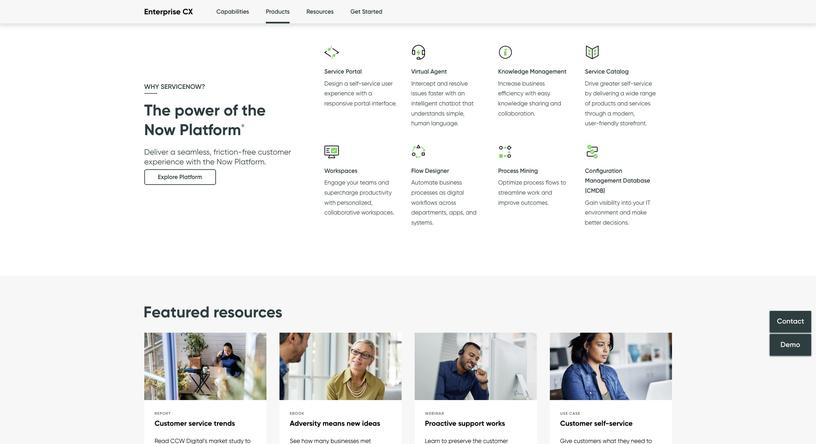 Task type: describe. For each thing, give the bounding box(es) containing it.
into
[[622, 199, 632, 206]]

range
[[640, 90, 656, 97]]

power
[[175, 100, 220, 120]]

sharing
[[529, 100, 549, 107]]

products link
[[266, 0, 290, 25]]

experience inside "deliver a seamless, friction-free customer experience with the now platform."
[[144, 157, 184, 166]]

a left wide
[[621, 90, 624, 97]]

interface.
[[372, 100, 397, 107]]

means
[[323, 419, 345, 428]]

improve
[[498, 199, 520, 206]]

service for service catalog
[[585, 68, 605, 75]]

read ccw's digital future of the contact center image
[[144, 333, 266, 402]]

productivity
[[360, 189, 392, 196]]

capabilities
[[216, 8, 249, 15]]

workspace icon image
[[325, 144, 339, 159]]

and inside gain visibility into your it environment and make better decisions.
[[620, 209, 631, 216]]

drive greater self-service by delivering a wide range of products and services through a modern, user‑friendly storefront.
[[585, 80, 656, 127]]

increase business efficiency with easy knowledge sharing and collaboration.
[[498, 80, 561, 117]]

increase
[[498, 80, 521, 87]]

explore
[[158, 174, 178, 181]]

easy
[[538, 90, 550, 97]]

of inside the power of the now platform ®
[[224, 100, 238, 120]]

streamline
[[498, 189, 526, 196]]

service catalog
[[585, 68, 629, 75]]

virtual agent
[[411, 68, 447, 75]]

a down products
[[608, 110, 611, 117]]

explore platform link
[[144, 169, 216, 185]]

new
[[347, 419, 360, 428]]

processes
[[411, 189, 438, 196]]

portal
[[354, 100, 370, 107]]

with inside intercept and resolve issues faster with an intelligent chatbot that understands simple, human language.
[[445, 90, 456, 97]]

language.
[[431, 120, 459, 127]]

resources link
[[307, 0, 334, 24]]

explore platform
[[158, 174, 202, 181]]

storefront.
[[620, 120, 647, 127]]

knowledge management
[[498, 68, 567, 75]]

customer service trends
[[155, 419, 235, 428]]

user‑friendly
[[585, 120, 619, 127]]

capabilities link
[[216, 0, 249, 24]]

flow designer icon image
[[411, 144, 426, 159]]

with inside "design a self-service user experience with a responsive portal interface."
[[356, 90, 367, 97]]

virtual agent icon image
[[411, 45, 426, 60]]

portal
[[346, 68, 362, 75]]

as
[[439, 189, 446, 196]]

service for service portal
[[325, 68, 344, 75]]

user
[[382, 80, 393, 87]]

simple,
[[446, 110, 465, 117]]

adversity
[[290, 419, 321, 428]]

customer self-service
[[560, 419, 633, 428]]

cx
[[183, 7, 193, 16]]

customer for customer self-service
[[560, 419, 593, 428]]

workspaces
[[325, 167, 358, 175]]

a down the service portal on the left of the page
[[344, 80, 348, 87]]

flow
[[411, 167, 424, 175]]

designer
[[425, 167, 449, 175]]

efficiency
[[498, 90, 524, 97]]

collaboration.
[[498, 110, 536, 117]]

1 horizontal spatial self-
[[594, 419, 609, 428]]

knowledge management icon image
[[498, 45, 513, 60]]

workflows
[[411, 199, 438, 206]]

the inside the power of the now platform ®
[[242, 100, 266, 120]]

the inside "deliver a seamless, friction-free customer experience with the now platform."
[[203, 157, 215, 166]]

platform inside the power of the now platform ®
[[180, 120, 241, 139]]

free
[[242, 147, 256, 157]]

with inside engage your teams and supercharge productivity with personalized, collaborative workspaces.
[[325, 199, 336, 206]]

agent
[[431, 68, 447, 75]]

get started link
[[351, 0, 383, 24]]

human
[[411, 120, 430, 127]]

environment
[[585, 209, 618, 216]]

systems.
[[411, 219, 434, 226]]

work
[[527, 189, 540, 196]]

by
[[585, 90, 592, 97]]

flows
[[546, 179, 559, 186]]

service portal icon image
[[325, 45, 339, 60]]

configuration management database (cmdb)
[[585, 167, 650, 195]]

database
[[623, 177, 650, 185]]

proactive
[[425, 419, 457, 428]]

demo
[[781, 341, 801, 349]]

with inside increase business efficiency with easy knowledge sharing and collaboration.
[[525, 90, 536, 97]]

through
[[585, 110, 606, 117]]

support
[[458, 419, 484, 428]]

featured resources
[[144, 303, 283, 322]]

learn how adversity spurred new ideas image
[[279, 333, 402, 402]]

understands
[[411, 110, 445, 117]]

intercept
[[411, 80, 436, 87]]

the power of the now platform ®
[[144, 100, 266, 139]]

personalized,
[[337, 199, 373, 206]]

digital
[[447, 189, 464, 196]]

your inside gain visibility into your it environment and make better decisions.
[[633, 199, 645, 206]]

demo link
[[770, 334, 811, 356]]

decisions.
[[603, 219, 629, 226]]

enterprise cx
[[144, 7, 193, 16]]

make
[[632, 209, 647, 216]]

that
[[462, 100, 474, 107]]

gain visibility into your it environment and make better decisions.
[[585, 199, 651, 226]]

to
[[561, 179, 566, 186]]



Task type: vqa. For each thing, say whether or not it's contained in the screenshot.


Task type: locate. For each thing, give the bounding box(es) containing it.
experience inside "design a self-service user experience with a responsive portal interface."
[[325, 90, 354, 97]]

featured
[[144, 303, 210, 322]]

platform up the "seamless,"
[[180, 120, 241, 139]]

now up deliver on the left top of the page
[[144, 120, 176, 139]]

with down 'supercharge'
[[325, 199, 336, 206]]

management down configuration
[[585, 177, 622, 185]]

1 horizontal spatial now
[[217, 157, 233, 166]]

products
[[592, 100, 616, 107]]

engage your teams and supercharge productivity with personalized, collaborative workspaces.
[[325, 179, 394, 216]]

now inside "deliver a seamless, friction-free customer experience with the now platform."
[[217, 157, 233, 166]]

your up 'supercharge'
[[347, 179, 359, 186]]

business for designer
[[440, 179, 462, 186]]

get started
[[351, 8, 383, 15]]

and inside drive greater self-service by delivering a wide range of products and services through a modern, user‑friendly storefront.
[[617, 100, 628, 107]]

self- for service catalog
[[622, 80, 634, 87]]

1 service from the left
[[325, 68, 344, 75]]

management up easy
[[530, 68, 567, 75]]

platform
[[180, 120, 241, 139], [179, 174, 202, 181]]

your inside engage your teams and supercharge productivity with personalized, collaborative workspaces.
[[347, 179, 359, 186]]

why servicenow?
[[144, 83, 205, 91]]

adversity means new ideas
[[290, 419, 380, 428]]

0 horizontal spatial business
[[440, 179, 462, 186]]

management for knowledge
[[530, 68, 567, 75]]

of
[[585, 100, 591, 107], [224, 100, 238, 120]]

across
[[439, 199, 456, 206]]

0 vertical spatial now
[[144, 120, 176, 139]]

and up modern, at the right top
[[617, 100, 628, 107]]

with up sharing
[[525, 90, 536, 97]]

with up chatbot
[[445, 90, 456, 97]]

1 vertical spatial experience
[[144, 157, 184, 166]]

configuration
[[585, 167, 623, 175]]

intelligent
[[411, 100, 438, 107]]

knowledge
[[498, 68, 529, 75]]

teams
[[360, 179, 377, 186]]

0 horizontal spatial customer
[[155, 419, 187, 428]]

0 horizontal spatial self-
[[350, 80, 362, 87]]

now inside the power of the now platform ®
[[144, 120, 176, 139]]

1 vertical spatial platform
[[179, 174, 202, 181]]

flow designer
[[411, 167, 449, 175]]

business for management
[[522, 80, 545, 87]]

gain
[[585, 199, 598, 206]]

and inside intercept and resolve issues faster with an intelligent chatbot that understands simple, human language.
[[437, 80, 448, 87]]

2 service from the left
[[585, 68, 605, 75]]

seamless,
[[177, 147, 212, 157]]

trends
[[214, 419, 235, 428]]

apps,
[[449, 209, 464, 216]]

the
[[144, 100, 171, 120]]

the up ®
[[242, 100, 266, 120]]

catalog
[[607, 68, 629, 75]]

service inside drive greater self-service by delivering a wide range of products and services through a modern, user‑friendly storefront.
[[634, 80, 652, 87]]

products
[[266, 8, 290, 15]]

resources
[[214, 303, 283, 322]]

get
[[351, 8, 361, 15]]

1 vertical spatial now
[[217, 157, 233, 166]]

an
[[458, 90, 465, 97]]

your left it
[[633, 199, 645, 206]]

self- inside drive greater self-service by delivering a wide range of products and services through a modern, user‑friendly storefront.
[[622, 80, 634, 87]]

1 vertical spatial management
[[585, 177, 622, 185]]

with inside "deliver a seamless, friction-free customer experience with the now platform."
[[186, 157, 201, 166]]

business inside automate business processes as digital workflows across departments, apps, and systems.
[[440, 179, 462, 186]]

engage
[[325, 179, 346, 186]]

and up productivity
[[378, 179, 389, 186]]

now down friction-
[[217, 157, 233, 166]]

1 vertical spatial your
[[633, 199, 645, 206]]

and right 'apps,' on the right top of the page
[[466, 209, 477, 216]]

and up faster
[[437, 80, 448, 87]]

business inside increase business efficiency with easy knowledge sharing and collaboration.
[[522, 80, 545, 87]]

delivering
[[593, 90, 619, 97]]

service
[[362, 80, 380, 87], [634, 80, 652, 87], [189, 419, 212, 428], [609, 419, 633, 428]]

virtual
[[411, 68, 429, 75]]

0 horizontal spatial experience
[[144, 157, 184, 166]]

1 customer from the left
[[155, 419, 187, 428]]

services
[[630, 100, 651, 107]]

customer for customer service trends
[[155, 419, 187, 428]]

0 horizontal spatial service
[[325, 68, 344, 75]]

1 horizontal spatial of
[[585, 100, 591, 107]]

supercharge
[[325, 189, 358, 196]]

empower customers with superior self-service image
[[550, 333, 672, 402]]

0 horizontal spatial the
[[203, 157, 215, 166]]

customer
[[258, 147, 291, 157]]

service up design
[[325, 68, 344, 75]]

1 of from the left
[[585, 100, 591, 107]]

wide
[[626, 90, 639, 97]]

drive
[[585, 80, 599, 87]]

responsive
[[325, 100, 353, 107]]

and
[[437, 80, 448, 87], [551, 100, 561, 107], [617, 100, 628, 107], [378, 179, 389, 186], [542, 189, 552, 196], [466, 209, 477, 216], [620, 209, 631, 216]]

2 horizontal spatial self-
[[622, 80, 634, 87]]

automate
[[411, 179, 438, 186]]

0 horizontal spatial now
[[144, 120, 176, 139]]

works
[[486, 419, 505, 428]]

automate business processes as digital workflows across departments, apps, and systems.
[[411, 179, 477, 226]]

process mining
[[498, 167, 538, 175]]

design
[[325, 80, 343, 87]]

greater
[[600, 80, 620, 87]]

0 horizontal spatial your
[[347, 179, 359, 186]]

deliver a seamless, friction-free customer experience with the now platform.
[[144, 147, 291, 166]]

knowledge
[[498, 100, 528, 107]]

the
[[242, 100, 266, 120], [203, 157, 215, 166]]

process optimization icon image
[[498, 144, 513, 159]]

and down flows
[[542, 189, 552, 196]]

design a self-service user experience with a responsive portal interface.
[[325, 80, 397, 107]]

0 vertical spatial your
[[347, 179, 359, 186]]

with up portal
[[356, 90, 367, 97]]

of inside drive greater self-service by delivering a wide range of products and services through a modern, user‑friendly storefront.
[[585, 100, 591, 107]]

the down the "seamless,"
[[203, 157, 215, 166]]

a right deliver on the left top of the page
[[170, 147, 175, 157]]

self- for service portal
[[350, 80, 362, 87]]

it
[[646, 199, 651, 206]]

business
[[522, 80, 545, 87], [440, 179, 462, 186]]

0 vertical spatial the
[[242, 100, 266, 120]]

deliver
[[144, 147, 168, 157]]

business down knowledge management on the right
[[522, 80, 545, 87]]

departments,
[[411, 209, 448, 216]]

2 of from the left
[[224, 100, 238, 120]]

and inside engage your teams and supercharge productivity with personalized, collaborative workspaces.
[[378, 179, 389, 186]]

your
[[347, 179, 359, 186], [633, 199, 645, 206]]

with
[[356, 90, 367, 97], [445, 90, 456, 97], [525, 90, 536, 97], [186, 157, 201, 166], [325, 199, 336, 206]]

issues
[[411, 90, 427, 97]]

2 customer from the left
[[560, 419, 593, 428]]

platform right explore
[[179, 174, 202, 181]]

management
[[530, 68, 567, 75], [585, 177, 622, 185]]

service up drive
[[585, 68, 605, 75]]

and inside increase business efficiency with easy knowledge sharing and collaboration.
[[551, 100, 561, 107]]

and inside automate business processes as digital workflows across departments, apps, and systems.
[[466, 209, 477, 216]]

(cmdb)
[[585, 187, 605, 195]]

optimize process flows to streamline work and improve outcomes.
[[498, 179, 566, 206]]

with down the "seamless,"
[[186, 157, 201, 166]]

proactive support improves the customer experience image
[[415, 333, 537, 402]]

1 horizontal spatial your
[[633, 199, 645, 206]]

customer
[[155, 419, 187, 428], [560, 419, 593, 428]]

and inside optimize process flows to streamline work and improve outcomes.
[[542, 189, 552, 196]]

0 vertical spatial experience
[[325, 90, 354, 97]]

experience
[[325, 90, 354, 97], [144, 157, 184, 166]]

modern,
[[613, 110, 635, 117]]

a up portal
[[368, 90, 372, 97]]

a inside "deliver a seamless, friction-free customer experience with the now platform."
[[170, 147, 175, 157]]

process
[[524, 179, 544, 186]]

1 horizontal spatial service
[[585, 68, 605, 75]]

and down into
[[620, 209, 631, 216]]

®
[[241, 123, 245, 129]]

enterprise
[[144, 7, 181, 16]]

servicenow?
[[161, 83, 205, 91]]

experience down deliver on the left top of the page
[[144, 157, 184, 166]]

1 vertical spatial business
[[440, 179, 462, 186]]

a
[[344, 80, 348, 87], [368, 90, 372, 97], [621, 90, 624, 97], [608, 110, 611, 117], [170, 147, 175, 157]]

1 horizontal spatial customer
[[560, 419, 593, 428]]

collaborative
[[325, 209, 360, 216]]

proactive support works
[[425, 419, 505, 428]]

self- inside "design a self-service user experience with a responsive portal interface."
[[350, 80, 362, 87]]

1 vertical spatial the
[[203, 157, 215, 166]]

1 horizontal spatial management
[[585, 177, 622, 185]]

intercept and resolve issues faster with an intelligent chatbot that understands simple, human language.
[[411, 80, 474, 127]]

service catalog icon image
[[585, 45, 600, 60]]

mining
[[520, 167, 538, 175]]

cmdb icon image
[[585, 144, 600, 159]]

1 horizontal spatial experience
[[325, 90, 354, 97]]

and right sharing
[[551, 100, 561, 107]]

service inside "design a self-service user experience with a responsive portal interface."
[[362, 80, 380, 87]]

0 horizontal spatial management
[[530, 68, 567, 75]]

1 horizontal spatial business
[[522, 80, 545, 87]]

contact link
[[770, 311, 811, 333]]

0 vertical spatial platform
[[180, 120, 241, 139]]

service portal
[[325, 68, 362, 75]]

management for configuration
[[585, 177, 622, 185]]

management inside configuration management database (cmdb)
[[585, 177, 622, 185]]

resolve
[[449, 80, 468, 87]]

0 horizontal spatial of
[[224, 100, 238, 120]]

1 horizontal spatial the
[[242, 100, 266, 120]]

business up digital
[[440, 179, 462, 186]]

ideas
[[362, 419, 380, 428]]

0 vertical spatial business
[[522, 80, 545, 87]]

0 vertical spatial management
[[530, 68, 567, 75]]

platform.
[[235, 157, 266, 166]]

experience up responsive at the top left of the page
[[325, 90, 354, 97]]



